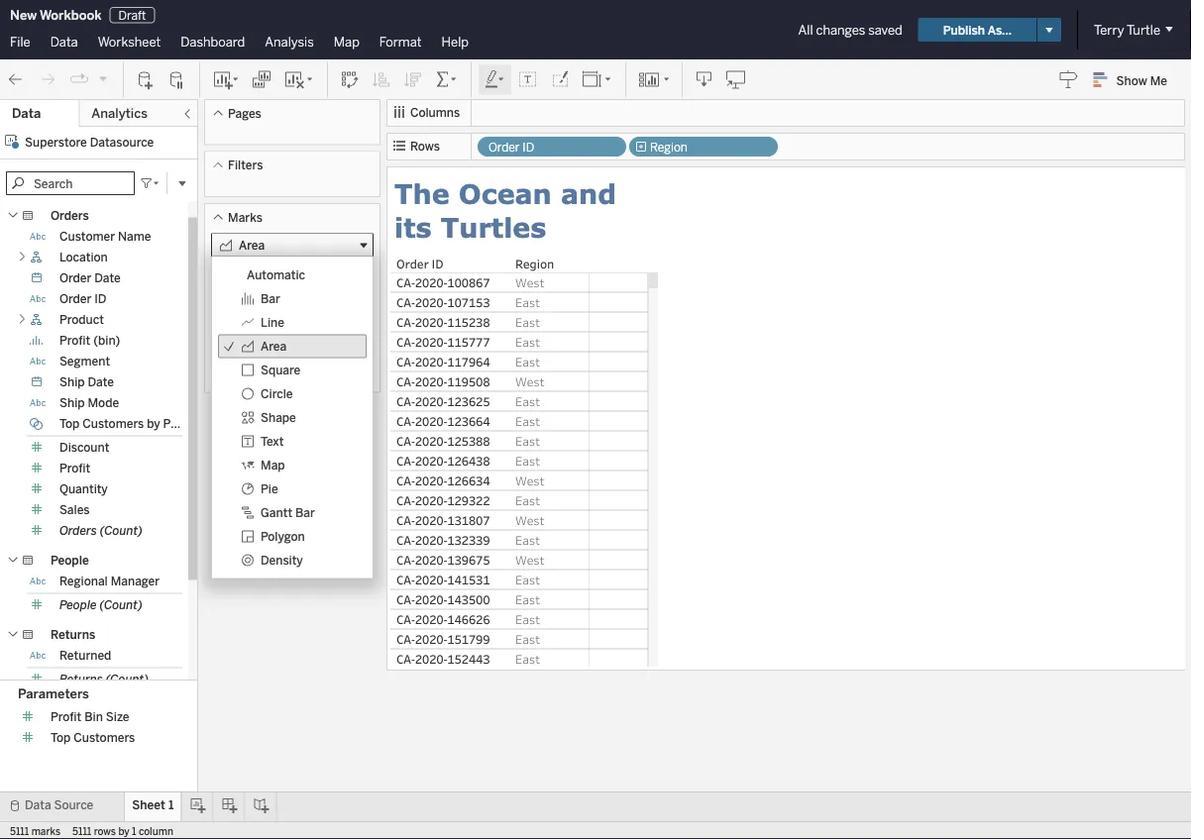 Task type: vqa. For each thing, say whether or not it's contained in the screenshot.
SHIP DATE
yes



Task type: locate. For each thing, give the bounding box(es) containing it.
by
[[147, 417, 160, 431], [118, 826, 130, 838]]

1 vertical spatial (count)
[[100, 598, 143, 613]]

publish
[[944, 23, 986, 37]]

new worksheet image
[[212, 70, 240, 90]]

0 vertical spatial data
[[50, 34, 78, 50]]

1 vertical spatial order id
[[59, 292, 107, 306]]

workbook
[[40, 7, 102, 23]]

customers for top customers
[[74, 731, 135, 745]]

1 vertical spatial area
[[261, 339, 287, 354]]

publish as... button
[[919, 18, 1037, 42]]

order up product
[[59, 292, 92, 306]]

0 vertical spatial orders
[[51, 209, 89, 223]]

0 vertical spatial area
[[239, 238, 265, 253]]

file
[[10, 34, 30, 50]]

1 vertical spatial ship
[[59, 396, 85, 411]]

people up regional
[[51, 554, 89, 568]]

people for people (count)
[[59, 598, 97, 613]]

0 vertical spatial returns
[[51, 628, 95, 643]]

show mark labels image
[[519, 70, 538, 90]]

superstore
[[25, 135, 87, 149]]

profit bin size
[[51, 710, 129, 725]]

date down the 'location'
[[94, 271, 121, 286]]

people
[[51, 554, 89, 568], [59, 598, 97, 613]]

2 ship from the top
[[59, 396, 85, 411]]

fit image
[[582, 70, 614, 90]]

0 vertical spatial top
[[59, 417, 80, 431]]

0 vertical spatial (count)
[[100, 524, 143, 538]]

show
[[1117, 73, 1148, 88]]

1 vertical spatial data
[[12, 106, 41, 121]]

returns (count)
[[59, 673, 149, 687]]

shape
[[261, 411, 296, 425]]

analysis
[[265, 34, 314, 50]]

swap rows and columns image
[[340, 70, 360, 90]]

0 horizontal spatial order id
[[59, 292, 107, 306]]

0 vertical spatial by
[[147, 417, 160, 431]]

5111 left marks
[[10, 826, 29, 838]]

1 horizontal spatial order id
[[489, 140, 535, 155]]

0 vertical spatial customers
[[83, 417, 144, 431]]

(bin)
[[93, 334, 120, 348]]

ship down ship date
[[59, 396, 85, 411]]

(count) for returns (count)
[[106, 673, 149, 687]]

people down regional
[[59, 598, 97, 613]]

worksheet
[[98, 34, 161, 50]]

1 5111 from the left
[[10, 826, 29, 838]]

turtle
[[1128, 22, 1161, 38]]

marks
[[228, 210, 263, 225]]

orders down sales
[[59, 524, 97, 538]]

the
[[395, 177, 450, 209]]

help
[[442, 34, 469, 50]]

top up 'discount'
[[59, 417, 80, 431]]

0 vertical spatial order
[[489, 140, 520, 155]]

top down profit bin size at the bottom left of the page
[[51, 731, 71, 745]]

orders up customer
[[51, 209, 89, 223]]

returned
[[59, 649, 111, 663]]

(count) up regional manager
[[100, 524, 143, 538]]

order down the 'location'
[[59, 271, 92, 286]]

order id
[[489, 140, 535, 155], [59, 292, 107, 306]]

terry turtle
[[1095, 22, 1161, 38]]

region
[[651, 140, 688, 155]]

map up the swap rows and columns image
[[334, 34, 360, 50]]

new
[[10, 7, 37, 23]]

the ocean and its turtles
[[395, 177, 626, 243]]

1 horizontal spatial map
[[334, 34, 360, 50]]

date up mode
[[88, 375, 114, 390]]

undo image
[[6, 70, 26, 90]]

sort ascending image
[[372, 70, 392, 90]]

5111 for 5111 marks
[[10, 826, 29, 838]]

5111
[[10, 826, 29, 838], [72, 826, 92, 838]]

(count)
[[100, 524, 143, 538], [100, 598, 143, 613], [106, 673, 149, 687]]

order up 'ocean'
[[489, 140, 520, 155]]

bar
[[261, 292, 281, 306], [295, 506, 315, 520]]

profit
[[59, 334, 91, 348], [163, 417, 194, 431], [59, 462, 91, 476], [51, 710, 82, 725]]

sort descending image
[[404, 70, 423, 90]]

profit for profit
[[59, 462, 91, 476]]

format workbook image
[[550, 70, 570, 90]]

pie
[[261, 482, 278, 497]]

and
[[561, 177, 617, 209]]

columns
[[411, 106, 460, 120]]

1 vertical spatial customers
[[74, 731, 135, 745]]

as...
[[988, 23, 1012, 37]]

0 vertical spatial bar
[[261, 292, 281, 306]]

1 horizontal spatial bar
[[295, 506, 315, 520]]

0 horizontal spatial by
[[118, 826, 130, 838]]

area down 'marks'
[[239, 238, 265, 253]]

1
[[169, 799, 174, 813], [132, 826, 136, 838]]

1 vertical spatial by
[[118, 826, 130, 838]]

automatic
[[247, 268, 305, 282]]

0 horizontal spatial bar
[[261, 292, 281, 306]]

all
[[799, 22, 814, 38]]

sheet
[[132, 799, 166, 813]]

data up 5111 marks
[[25, 799, 51, 813]]

1 vertical spatial orders
[[59, 524, 97, 538]]

ship for ship date
[[59, 375, 85, 390]]

data
[[50, 34, 78, 50], [12, 106, 41, 121], [25, 799, 51, 813]]

returns down returned
[[59, 673, 103, 687]]

returns up returned
[[51, 628, 95, 643]]

1 vertical spatial 1
[[132, 826, 136, 838]]

id down order date
[[94, 292, 107, 306]]

by for 1
[[118, 826, 130, 838]]

data down workbook
[[50, 34, 78, 50]]

1 vertical spatial top
[[51, 731, 71, 745]]

bar right gantt on the left of the page
[[295, 506, 315, 520]]

highlight image
[[484, 70, 507, 90]]

order
[[489, 140, 520, 155], [59, 271, 92, 286], [59, 292, 92, 306]]

1 vertical spatial map
[[261, 458, 285, 473]]

0 vertical spatial people
[[51, 554, 89, 568]]

1 horizontal spatial 1
[[169, 799, 174, 813]]

ship mode
[[59, 396, 119, 411]]

list box containing automatic
[[212, 257, 373, 579]]

1 ship from the top
[[59, 375, 85, 390]]

saved
[[869, 22, 903, 38]]

map down text at the bottom left of the page
[[261, 458, 285, 473]]

id up 'ocean'
[[523, 140, 535, 155]]

data down undo image
[[12, 106, 41, 121]]

date for ship date
[[88, 375, 114, 390]]

1 left the column
[[132, 826, 136, 838]]

1 horizontal spatial by
[[147, 417, 160, 431]]

2 vertical spatial (count)
[[106, 673, 149, 687]]

id
[[523, 140, 535, 155], [94, 292, 107, 306]]

date
[[94, 271, 121, 286], [88, 375, 114, 390]]

replay animation image
[[69, 70, 89, 89]]

0 horizontal spatial 5111
[[10, 826, 29, 838]]

0 vertical spatial id
[[523, 140, 535, 155]]

order id up 'ocean'
[[489, 140, 535, 155]]

0 vertical spatial 1
[[169, 799, 174, 813]]

column
[[139, 826, 173, 838]]

5111 left the "rows"
[[72, 826, 92, 838]]

marks. press enter to open the view data window.. use arrow keys to navigate data visualization elements. image
[[589, 273, 650, 840]]

top
[[59, 417, 80, 431], [51, 731, 71, 745]]

superstore datasource
[[25, 135, 154, 149]]

ship down the segment
[[59, 375, 85, 390]]

2 5111 from the left
[[72, 826, 92, 838]]

area down line
[[261, 339, 287, 354]]

source
[[54, 799, 93, 813]]

tooltip
[[219, 348, 253, 361]]

0 vertical spatial ship
[[59, 375, 85, 390]]

1 vertical spatial returns
[[59, 673, 103, 687]]

ship
[[59, 375, 85, 390], [59, 396, 85, 411]]

data guide image
[[1060, 69, 1079, 89]]

Search text field
[[6, 172, 135, 195]]

1 vertical spatial people
[[59, 598, 97, 613]]

bar up line
[[261, 292, 281, 306]]

1 vertical spatial bar
[[295, 506, 315, 520]]

discount
[[59, 441, 109, 455]]

1 horizontal spatial 5111
[[72, 826, 92, 838]]

orders for orders
[[51, 209, 89, 223]]

order id up product
[[59, 292, 107, 306]]

1 vertical spatial id
[[94, 292, 107, 306]]

ship for ship mode
[[59, 396, 85, 411]]

polygon
[[261, 530, 305, 544]]

new data source image
[[136, 70, 156, 90]]

profit for profit (bin)
[[59, 334, 91, 348]]

customers down mode
[[83, 417, 144, 431]]

quantity
[[59, 482, 108, 497]]

date for order date
[[94, 271, 121, 286]]

0 horizontal spatial id
[[94, 292, 107, 306]]

area
[[239, 238, 265, 253], [261, 339, 287, 354]]

redo image
[[38, 70, 58, 90]]

clear sheet image
[[284, 70, 315, 90]]

manager
[[111, 575, 160, 589]]

0 vertical spatial date
[[94, 271, 121, 286]]

list box
[[212, 257, 373, 579]]

customers down bin
[[74, 731, 135, 745]]

(count) for people (count)
[[100, 598, 143, 613]]

2 vertical spatial order
[[59, 292, 92, 306]]

(count) up size
[[106, 673, 149, 687]]

order date
[[59, 271, 121, 286]]

rows
[[94, 826, 116, 838]]

1 vertical spatial date
[[88, 375, 114, 390]]

(count) down regional manager
[[100, 598, 143, 613]]

gantt
[[261, 506, 293, 520]]

map
[[334, 34, 360, 50], [261, 458, 285, 473]]

1 right sheet at the bottom of page
[[169, 799, 174, 813]]



Task type: describe. For each thing, give the bounding box(es) containing it.
customer name
[[59, 230, 151, 244]]

duplicate image
[[252, 70, 272, 90]]

area inside popup button
[[239, 238, 265, 253]]

mode
[[88, 396, 119, 411]]

customer
[[59, 230, 115, 244]]

download image
[[695, 70, 715, 90]]

regional
[[59, 575, 108, 589]]

show me
[[1117, 73, 1168, 88]]

orders for orders (count)
[[59, 524, 97, 538]]

5111 rows by 1 column
[[72, 826, 173, 838]]

area button
[[211, 234, 374, 257]]

label
[[279, 293, 306, 306]]

returns for returns (count)
[[59, 673, 103, 687]]

top customers by profit
[[59, 417, 194, 431]]

all changes saved
[[799, 22, 903, 38]]

its
[[395, 211, 432, 243]]

datasource
[[90, 135, 154, 149]]

changes
[[817, 22, 866, 38]]

5111 for 5111 rows by 1 column
[[72, 826, 92, 838]]

gantt bar
[[261, 506, 315, 520]]

analytics
[[92, 106, 148, 121]]

filters
[[228, 158, 263, 173]]

new workbook
[[10, 7, 102, 23]]

people for people
[[51, 554, 89, 568]]

1 vertical spatial order
[[59, 271, 92, 286]]

(count) for orders (count)
[[100, 524, 143, 538]]

top for top customers by profit
[[59, 417, 80, 431]]

0 vertical spatial map
[[334, 34, 360, 50]]

2 vertical spatial data
[[25, 799, 51, 813]]

location
[[59, 250, 108, 265]]

text
[[261, 435, 284, 449]]

density
[[261, 554, 303, 568]]

show me button
[[1085, 64, 1186, 95]]

top for top customers
[[51, 731, 71, 745]]

parameters
[[18, 686, 89, 702]]

data source
[[25, 799, 93, 813]]

name
[[118, 230, 151, 244]]

collapse image
[[181, 108, 193, 120]]

dashboard
[[181, 34, 245, 50]]

line
[[261, 316, 284, 330]]

segment
[[59, 355, 110, 369]]

publish your workbook to edit in tableau desktop image
[[727, 70, 747, 90]]

terry
[[1095, 22, 1125, 38]]

format
[[380, 34, 422, 50]]

tables
[[18, 185, 57, 201]]

bin
[[84, 710, 103, 725]]

color
[[222, 293, 250, 306]]

show/hide cards image
[[639, 70, 670, 90]]

replay animation image
[[97, 73, 109, 85]]

pages
[[228, 106, 262, 120]]

publish as...
[[944, 23, 1012, 37]]

customers for top customers by profit
[[83, 417, 144, 431]]

me
[[1151, 73, 1168, 88]]

0 horizontal spatial 1
[[132, 826, 136, 838]]

square
[[261, 363, 301, 378]]

draft
[[118, 8, 146, 22]]

0 vertical spatial order id
[[489, 140, 535, 155]]

0 horizontal spatial map
[[261, 458, 285, 473]]

ship date
[[59, 375, 114, 390]]

profit for profit bin size
[[51, 710, 82, 725]]

product
[[59, 313, 104, 327]]

people (count)
[[59, 598, 143, 613]]

turtles
[[441, 211, 547, 243]]

sheet 1
[[132, 799, 174, 813]]

rows
[[411, 139, 440, 154]]

ocean
[[459, 177, 552, 209]]

by for profit
[[147, 417, 160, 431]]

totals image
[[435, 70, 459, 90]]

returns for returns
[[51, 628, 95, 643]]

size
[[106, 710, 129, 725]]

regional manager
[[59, 575, 160, 589]]

profit (bin)
[[59, 334, 120, 348]]

circle
[[261, 387, 293, 401]]

orders (count)
[[59, 524, 143, 538]]

top customers
[[51, 731, 135, 745]]

5111 marks
[[10, 826, 61, 838]]

pause auto updates image
[[168, 70, 187, 90]]

marks
[[31, 826, 61, 838]]

sales
[[59, 503, 90, 518]]

1 horizontal spatial id
[[523, 140, 535, 155]]



